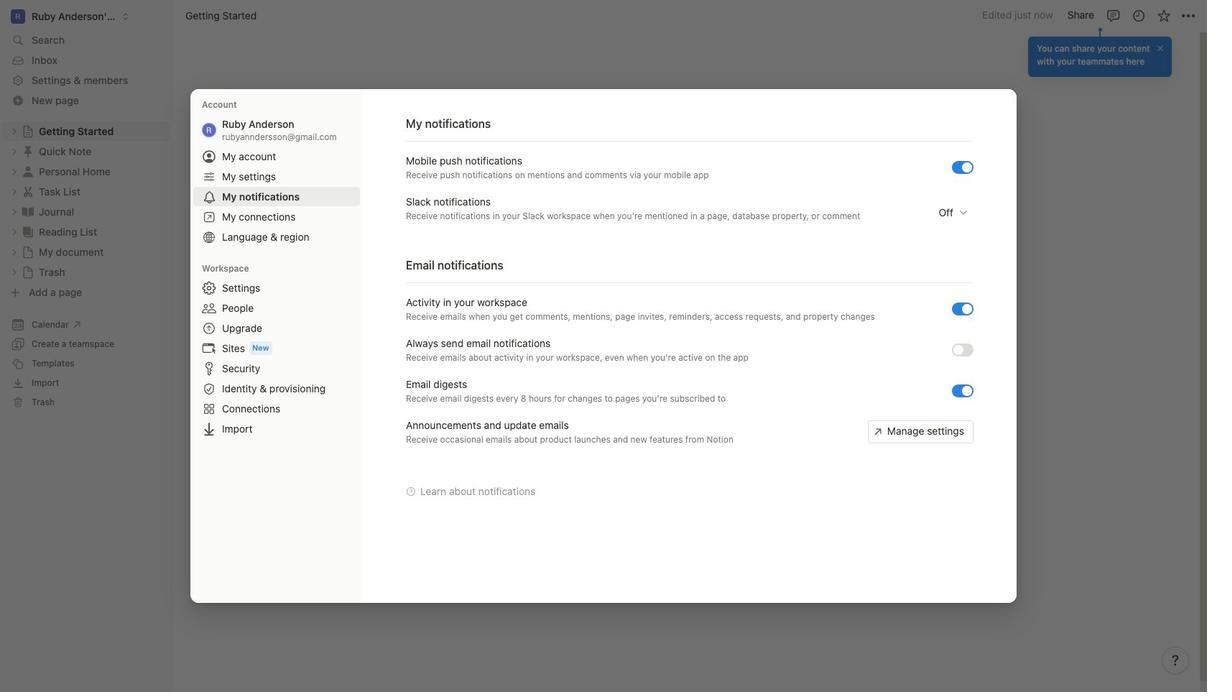 Task type: locate. For each thing, give the bounding box(es) containing it.
👋 image
[[433, 158, 448, 177]]

comments image
[[1107, 8, 1121, 23]]

updates image
[[1132, 8, 1146, 23]]



Task type: describe. For each thing, give the bounding box(es) containing it.
favorite image
[[1157, 8, 1171, 23]]



Task type: vqa. For each thing, say whether or not it's contained in the screenshot.
✨ image
no



